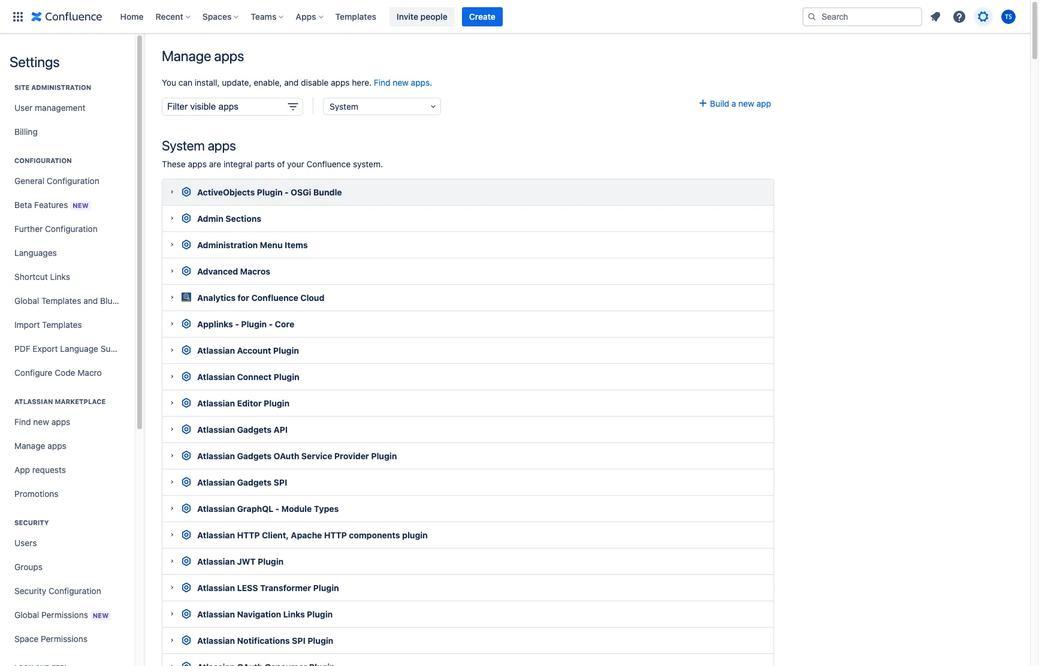 Task type: locate. For each thing, give the bounding box(es) containing it.
banner
[[0, 0, 1031, 34]]

new up space permissions link
[[93, 611, 109, 619]]

2 horizontal spatial new
[[739, 98, 755, 109]]

for
[[238, 293, 250, 303]]

home
[[120, 11, 144, 21]]

0 vertical spatial new
[[393, 77, 409, 88]]

plugin up account
[[241, 319, 267, 329]]

invite people button
[[390, 7, 455, 26]]

confluence up bundle
[[307, 159, 351, 169]]

global for global templates and blueprints
[[14, 296, 39, 306]]

1 horizontal spatial new
[[393, 77, 409, 88]]

analytics
[[197, 293, 236, 303]]

atlassian for atlassian gadgets api
[[197, 424, 235, 435]]

gadgets left api
[[237, 424, 272, 435]]

manage up can
[[162, 47, 211, 64]]

templates right apps popup button
[[336, 11, 377, 21]]

admin
[[197, 213, 224, 224]]

1 horizontal spatial spi
[[292, 636, 306, 646]]

new down general configuration link
[[73, 201, 89, 209]]

0 vertical spatial gadgets
[[237, 424, 272, 435]]

settings icon image
[[977, 9, 991, 24]]

apps down the atlassian marketplace
[[51, 417, 70, 427]]

gadgets up graphql
[[237, 477, 272, 487]]

configuration up the languages link
[[45, 224, 98, 234]]

configuration for security
[[49, 586, 101, 596]]

permissions for global
[[41, 610, 88, 620]]

new inside global permissions new
[[93, 611, 109, 619]]

groups
[[14, 562, 43, 572]]

1 vertical spatial system
[[162, 137, 205, 154]]

confluence up core
[[252, 293, 299, 303]]

these
[[162, 159, 186, 169]]

small image
[[699, 98, 708, 108]]

atlassian gadgets spi
[[197, 477, 287, 487]]

- left osgi
[[285, 187, 289, 197]]

atlassian up atlassian graphql - module types
[[197, 477, 235, 487]]

language
[[60, 344, 98, 354]]

service
[[302, 451, 332, 461]]

security configuration link
[[10, 579, 125, 603]]

global up the import
[[14, 296, 39, 306]]

collapse sidebar image
[[131, 40, 157, 64]]

system
[[330, 101, 359, 112], [162, 137, 205, 154]]

1 vertical spatial new
[[93, 611, 109, 619]]

0 horizontal spatial find
[[14, 417, 31, 427]]

space permissions
[[14, 634, 88, 644]]

and left blueprints
[[84, 296, 98, 306]]

manage apps up 'app requests'
[[14, 441, 66, 451]]

and left disable
[[284, 77, 299, 88]]

atlassian http client, apache http components plugin
[[197, 530, 428, 540]]

system down here.
[[330, 101, 359, 112]]

0 horizontal spatial and
[[84, 296, 98, 306]]

new down the atlassian marketplace
[[33, 417, 49, 427]]

client,
[[262, 530, 289, 540]]

management
[[35, 103, 85, 113]]

permissions down global permissions new
[[41, 634, 88, 644]]

0 vertical spatial global
[[14, 296, 39, 306]]

code
[[55, 368, 75, 378]]

0 horizontal spatial new
[[33, 417, 49, 427]]

billing link
[[10, 120, 125, 144]]

plugin down these apps are integral parts of your confluence system.
[[257, 187, 283, 197]]

gadgets down 'atlassian gadgets api'
[[237, 451, 272, 461]]

global inside security group
[[14, 610, 39, 620]]

app
[[757, 98, 772, 109]]

atlassian down atlassian editor plugin
[[197, 424, 235, 435]]

security
[[14, 519, 49, 527], [14, 586, 46, 596]]

1 vertical spatial templates
[[41, 296, 81, 306]]

1 vertical spatial spi
[[292, 636, 306, 646]]

atlassian down "atlassian gadgets spi"
[[197, 504, 235, 514]]

find
[[374, 77, 391, 88], [14, 417, 31, 427]]

atlassian for atlassian less transformer plugin
[[197, 583, 235, 593]]

items
[[285, 240, 308, 250]]

1 vertical spatial global
[[14, 610, 39, 620]]

spi down oauth
[[274, 477, 287, 487]]

atlassian for atlassian notifications spi plugin
[[197, 636, 235, 646]]

0 vertical spatial spi
[[274, 477, 287, 487]]

0 vertical spatial system
[[330, 101, 359, 112]]

manage apps
[[162, 47, 244, 64], [14, 441, 66, 451]]

0 vertical spatial and
[[284, 77, 299, 88]]

templates inside templates link
[[336, 11, 377, 21]]

gadgets for oauth
[[237, 451, 272, 461]]

new
[[73, 201, 89, 209], [93, 611, 109, 619]]

users link
[[10, 531, 125, 555]]

templates inside global templates and blueprints link
[[41, 296, 81, 306]]

atlassian for atlassian gadgets oauth service provider plugin
[[197, 451, 235, 461]]

1 vertical spatial security
[[14, 586, 46, 596]]

configuration inside security group
[[49, 586, 101, 596]]

shortcut links link
[[10, 265, 125, 289]]

new inside beta features new
[[73, 201, 89, 209]]

0 vertical spatial new
[[73, 201, 89, 209]]

2 http from the left
[[324, 530, 347, 540]]

2 vertical spatial templates
[[42, 320, 82, 330]]

apps.
[[411, 77, 433, 88]]

0 horizontal spatial spi
[[274, 477, 287, 487]]

1 vertical spatial permissions
[[41, 634, 88, 644]]

atlassian left jwt
[[197, 556, 235, 567]]

links down transformer at the bottom left
[[283, 609, 305, 619]]

0 horizontal spatial confluence
[[252, 293, 299, 303]]

search image
[[808, 12, 817, 21]]

confluence
[[307, 159, 351, 169], [252, 293, 299, 303]]

help icon image
[[953, 9, 967, 24]]

manage inside manage apps link
[[14, 441, 45, 451]]

templates inside "import templates" link
[[42, 320, 82, 330]]

apps left are
[[188, 159, 207, 169]]

plugin down transformer at the bottom left
[[307, 609, 333, 619]]

recent button
[[152, 7, 195, 26]]

1 global from the top
[[14, 296, 39, 306]]

plugin down core
[[273, 345, 299, 356]]

0 vertical spatial manage
[[162, 47, 211, 64]]

1 horizontal spatial new
[[93, 611, 109, 619]]

macros
[[240, 266, 271, 276]]

0 vertical spatial security
[[14, 519, 49, 527]]

new right a
[[739, 98, 755, 109]]

shortcut links
[[14, 272, 70, 282]]

parts
[[255, 159, 275, 169]]

transformer
[[260, 583, 311, 593]]

cloud
[[301, 293, 325, 303]]

components
[[349, 530, 400, 540]]

promotions
[[14, 489, 59, 499]]

confluence image
[[31, 9, 102, 24], [31, 9, 102, 24]]

osgi
[[291, 187, 312, 197]]

jwt
[[237, 556, 256, 567]]

http down types
[[324, 530, 347, 540]]

general
[[14, 176, 44, 186]]

apps up requests
[[48, 441, 66, 451]]

1 horizontal spatial confluence
[[307, 159, 351, 169]]

1 security from the top
[[14, 519, 49, 527]]

1 horizontal spatial system
[[330, 101, 359, 112]]

languages link
[[10, 241, 125, 265]]

templates down shortcut links link
[[41, 296, 81, 306]]

atlassian down applinks
[[197, 345, 235, 356]]

configure code macro
[[14, 368, 102, 378]]

permissions for space
[[41, 634, 88, 644]]

templates up pdf export language support "link"
[[42, 320, 82, 330]]

2 security from the top
[[14, 586, 46, 596]]

templates for global templates and blueprints
[[41, 296, 81, 306]]

atlassian for atlassian marketplace
[[14, 398, 53, 405]]

plugin up api
[[264, 398, 290, 408]]

pdf export language support
[[14, 344, 132, 354]]

atlassian jwt plugin
[[197, 556, 284, 567]]

0 horizontal spatial manage
[[14, 441, 45, 451]]

security for security configuration
[[14, 586, 46, 596]]

atlassian left notifications
[[197, 636, 235, 646]]

gadgets
[[237, 424, 272, 435], [237, 451, 272, 461], [237, 477, 272, 487]]

atlassian left less
[[197, 583, 235, 593]]

3 gadgets from the top
[[237, 477, 272, 487]]

1 vertical spatial manage apps
[[14, 441, 66, 451]]

editor
[[237, 398, 262, 408]]

1 horizontal spatial find
[[374, 77, 391, 88]]

space
[[14, 634, 39, 644]]

atlassian
[[197, 345, 235, 356], [197, 372, 235, 382], [14, 398, 53, 405], [197, 398, 235, 408], [197, 424, 235, 435], [197, 451, 235, 461], [197, 477, 235, 487], [197, 504, 235, 514], [197, 530, 235, 540], [197, 556, 235, 567], [197, 583, 235, 593], [197, 609, 235, 619], [197, 636, 235, 646]]

spi right notifications
[[292, 636, 306, 646]]

0 vertical spatial confluence
[[307, 159, 351, 169]]

0 horizontal spatial system
[[162, 137, 205, 154]]

home link
[[117, 7, 147, 26]]

atlassian up find new apps
[[14, 398, 53, 405]]

new
[[393, 77, 409, 88], [739, 98, 755, 109], [33, 417, 49, 427]]

atlassian left navigation
[[197, 609, 235, 619]]

1 vertical spatial find
[[14, 417, 31, 427]]

gadgets for spi
[[237, 477, 272, 487]]

0 vertical spatial permissions
[[41, 610, 88, 620]]

1 vertical spatial confluence
[[252, 293, 299, 303]]

integral
[[224, 159, 253, 169]]

0 horizontal spatial links
[[50, 272, 70, 282]]

general configuration link
[[10, 169, 125, 193]]

atlassian inside group
[[14, 398, 53, 405]]

atlassian for atlassian connect plugin
[[197, 372, 235, 382]]

plugin right jwt
[[258, 556, 284, 567]]

0 vertical spatial templates
[[336, 11, 377, 21]]

2 gadgets from the top
[[237, 451, 272, 461]]

atlassian for atlassian graphql - module types
[[197, 504, 235, 514]]

templates link
[[332, 7, 380, 26]]

requests
[[32, 465, 66, 475]]

http
[[237, 530, 260, 540], [324, 530, 347, 540]]

global
[[14, 296, 39, 306], [14, 610, 39, 620]]

billing
[[14, 127, 38, 137]]

0 vertical spatial manage apps
[[162, 47, 244, 64]]

configuration down groups link
[[49, 586, 101, 596]]

build
[[711, 98, 730, 109]]

1 vertical spatial gadgets
[[237, 451, 272, 461]]

configuration up beta features new
[[47, 176, 99, 186]]

analytics for confluence cloud
[[197, 293, 325, 303]]

2 vertical spatial gadgets
[[237, 477, 272, 487]]

invite
[[397, 11, 419, 21]]

bundle
[[314, 187, 342, 197]]

security for security
[[14, 519, 49, 527]]

and
[[284, 77, 299, 88], [84, 296, 98, 306]]

0 horizontal spatial http
[[237, 530, 260, 540]]

1 vertical spatial manage
[[14, 441, 45, 451]]

permissions down "security configuration" link
[[41, 610, 88, 620]]

manage apps up install,
[[162, 47, 244, 64]]

http up jwt
[[237, 530, 260, 540]]

install,
[[195, 77, 220, 88]]

site
[[14, 83, 30, 91]]

manage up app
[[14, 441, 45, 451]]

find new apps. link
[[374, 77, 433, 88]]

plugin right connect
[[274, 372, 300, 382]]

beta features new
[[14, 199, 89, 210]]

advanced macros
[[197, 266, 271, 276]]

0 horizontal spatial manage apps
[[14, 441, 66, 451]]

1 horizontal spatial http
[[324, 530, 347, 540]]

links down the languages link
[[50, 272, 70, 282]]

1 vertical spatial links
[[283, 609, 305, 619]]

new inside find new apps link
[[33, 417, 49, 427]]

None field
[[162, 98, 303, 116]]

0 horizontal spatial new
[[73, 201, 89, 209]]

1 gadgets from the top
[[237, 424, 272, 435]]

core
[[275, 319, 295, 329]]

atlassian marketplace
[[14, 398, 106, 405]]

0 vertical spatial links
[[50, 272, 70, 282]]

apps left here.
[[331, 77, 350, 88]]

1 vertical spatial and
[[84, 296, 98, 306]]

atlassian marketplace group
[[10, 385, 125, 510]]

2 vertical spatial new
[[33, 417, 49, 427]]

templates for import templates
[[42, 320, 82, 330]]

atlassian left editor
[[197, 398, 235, 408]]

new left the apps. at the top left of page
[[393, 77, 409, 88]]

2 global from the top
[[14, 610, 39, 620]]

security down groups on the left
[[14, 586, 46, 596]]

system up these
[[162, 137, 205, 154]]

atlassian up atlassian jwt plugin in the left bottom of the page
[[197, 530, 235, 540]]

find right here.
[[374, 77, 391, 88]]

security up users
[[14, 519, 49, 527]]

import templates
[[14, 320, 82, 330]]

further configuration
[[14, 224, 98, 234]]

global up space
[[14, 610, 39, 620]]

atlassian up "atlassian gadgets spi"
[[197, 451, 235, 461]]

links
[[50, 272, 70, 282], [283, 609, 305, 619]]

atlassian up atlassian editor plugin
[[197, 372, 235, 382]]

find down the atlassian marketplace
[[14, 417, 31, 427]]

atlassian for atlassian jwt plugin
[[197, 556, 235, 567]]

atlassian gadgets oauth service provider plugin
[[197, 451, 397, 461]]

global inside configuration group
[[14, 296, 39, 306]]

notification icon image
[[929, 9, 943, 24]]

administration menu items
[[197, 240, 308, 250]]



Task type: describe. For each thing, give the bounding box(es) containing it.
new for permissions
[[93, 611, 109, 619]]

1 vertical spatial new
[[739, 98, 755, 109]]

manage apps inside atlassian marketplace group
[[14, 441, 66, 451]]

plugin right transformer at the bottom left
[[313, 583, 339, 593]]

create
[[469, 11, 496, 21]]

configuration group
[[10, 144, 139, 389]]

- right applinks
[[235, 319, 239, 329]]

apps up are
[[208, 137, 236, 154]]

app
[[14, 465, 30, 475]]

menu
[[260, 240, 283, 250]]

pdf export language support link
[[10, 337, 132, 361]]

global templates and blueprints link
[[10, 289, 139, 313]]

configuration for further
[[45, 224, 98, 234]]

module
[[282, 504, 312, 514]]

find inside find new apps link
[[14, 417, 31, 427]]

activeobjects
[[197, 187, 255, 197]]

atlassian less transformer plugin
[[197, 583, 339, 593]]

configuration up "general"
[[14, 157, 72, 164]]

features
[[34, 199, 68, 210]]

spi for gadgets
[[274, 477, 287, 487]]

navigation
[[237, 609, 281, 619]]

user
[[14, 103, 33, 113]]

oauth
[[274, 451, 300, 461]]

- left module
[[276, 504, 280, 514]]

1 horizontal spatial manage apps
[[162, 47, 244, 64]]

import templates link
[[10, 313, 125, 337]]

admin sections
[[197, 213, 262, 224]]

import
[[14, 320, 40, 330]]

1 horizontal spatial links
[[283, 609, 305, 619]]

system.
[[353, 159, 383, 169]]

of
[[277, 159, 285, 169]]

account
[[237, 345, 271, 356]]

spi for notifications
[[292, 636, 306, 646]]

security group
[[10, 506, 125, 655]]

atlassian for atlassian gadgets spi
[[197, 477, 235, 487]]

general configuration
[[14, 176, 99, 186]]

global permissions new
[[14, 610, 109, 620]]

and inside configuration group
[[84, 296, 98, 306]]

atlassian for atlassian account plugin
[[197, 345, 235, 356]]

plugin
[[402, 530, 428, 540]]

banner containing home
[[0, 0, 1031, 34]]

apache
[[291, 530, 322, 540]]

plugin right notifications
[[308, 636, 334, 646]]

further configuration link
[[10, 217, 125, 241]]

system apps
[[162, 137, 236, 154]]

global for global permissions new
[[14, 610, 39, 620]]

apps button
[[292, 7, 328, 26]]

your profile and preferences image
[[1002, 9, 1016, 24]]

global templates and blueprints
[[14, 296, 139, 306]]

support
[[101, 344, 132, 354]]

beta
[[14, 199, 32, 210]]

applinks
[[197, 319, 233, 329]]

graphql
[[237, 504, 274, 514]]

can
[[179, 77, 193, 88]]

app requests
[[14, 465, 66, 475]]

space permissions link
[[10, 627, 125, 651]]

atlassian for atlassian navigation links plugin
[[197, 609, 235, 619]]

macro
[[78, 368, 102, 378]]

apps up update,
[[214, 47, 244, 64]]

blueprints
[[100, 296, 139, 306]]

Search field
[[803, 7, 923, 26]]

find new apps link
[[10, 410, 125, 434]]

atlassian editor plugin
[[197, 398, 290, 408]]

provider
[[335, 451, 369, 461]]

- left core
[[269, 319, 273, 329]]

your
[[287, 159, 304, 169]]

manage apps link
[[10, 434, 125, 458]]

links inside configuration group
[[50, 272, 70, 282]]

disable
[[301, 77, 329, 88]]

administration
[[197, 240, 258, 250]]

atlassian for atlassian editor plugin
[[197, 398, 235, 408]]

less
[[237, 583, 258, 593]]

invite people
[[397, 11, 448, 21]]

atlassian gadgets api
[[197, 424, 288, 435]]

configuration for general
[[47, 176, 99, 186]]

sections
[[226, 213, 262, 224]]

api
[[274, 424, 288, 435]]

0 vertical spatial find
[[374, 77, 391, 88]]

users
[[14, 538, 37, 548]]

a
[[732, 98, 737, 109]]

new for features
[[73, 201, 89, 209]]

spaces button
[[199, 7, 244, 26]]

enable,
[[254, 77, 282, 88]]

you
[[162, 77, 176, 88]]

recent
[[156, 11, 183, 21]]

user management link
[[10, 96, 125, 120]]

these apps are integral parts of your confluence system.
[[162, 159, 383, 169]]

groups link
[[10, 555, 125, 579]]

notifications
[[237, 636, 290, 646]]

plugin right provider
[[371, 451, 397, 461]]

system for system apps
[[162, 137, 205, 154]]

are
[[209, 159, 221, 169]]

marketplace
[[55, 398, 106, 405]]

1 http from the left
[[237, 530, 260, 540]]

app requests link
[[10, 458, 125, 482]]

1 horizontal spatial manage
[[162, 47, 211, 64]]

teams
[[251, 11, 277, 21]]

global element
[[7, 0, 801, 33]]

update,
[[222, 77, 252, 88]]

appswitcher icon image
[[11, 9, 25, 24]]

languages
[[14, 248, 57, 258]]

system for system
[[330, 101, 359, 112]]

atlassian for atlassian http client, apache http components plugin
[[197, 530, 235, 540]]

find new apps
[[14, 417, 70, 427]]

1 horizontal spatial and
[[284, 77, 299, 88]]

gadgets for api
[[237, 424, 272, 435]]

atlassian graphql - module types
[[197, 504, 339, 514]]

site administration group
[[10, 71, 125, 148]]

teams button
[[247, 7, 289, 26]]



Task type: vqa. For each thing, say whether or not it's contained in the screenshot.
'DISABLE' link corresponding to Vision to values
no



